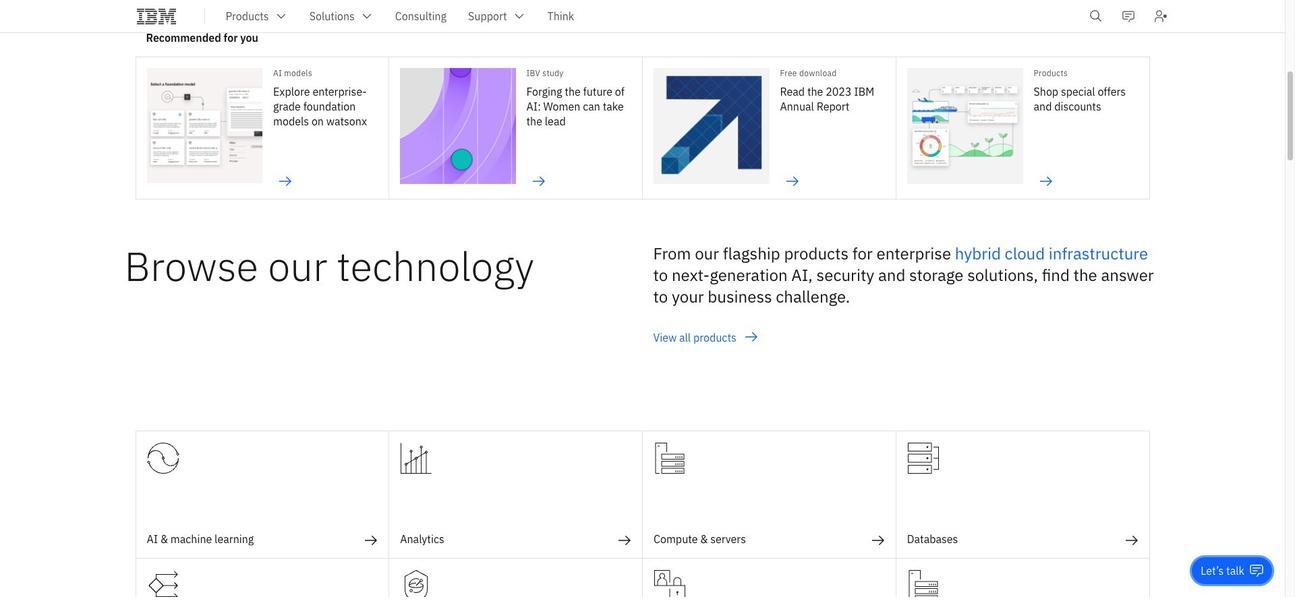 Task type: vqa. For each thing, say whether or not it's contained in the screenshot.
Your privacy choices element
no



Task type: locate. For each thing, give the bounding box(es) containing it.
let's talk element
[[1201, 564, 1244, 579]]



